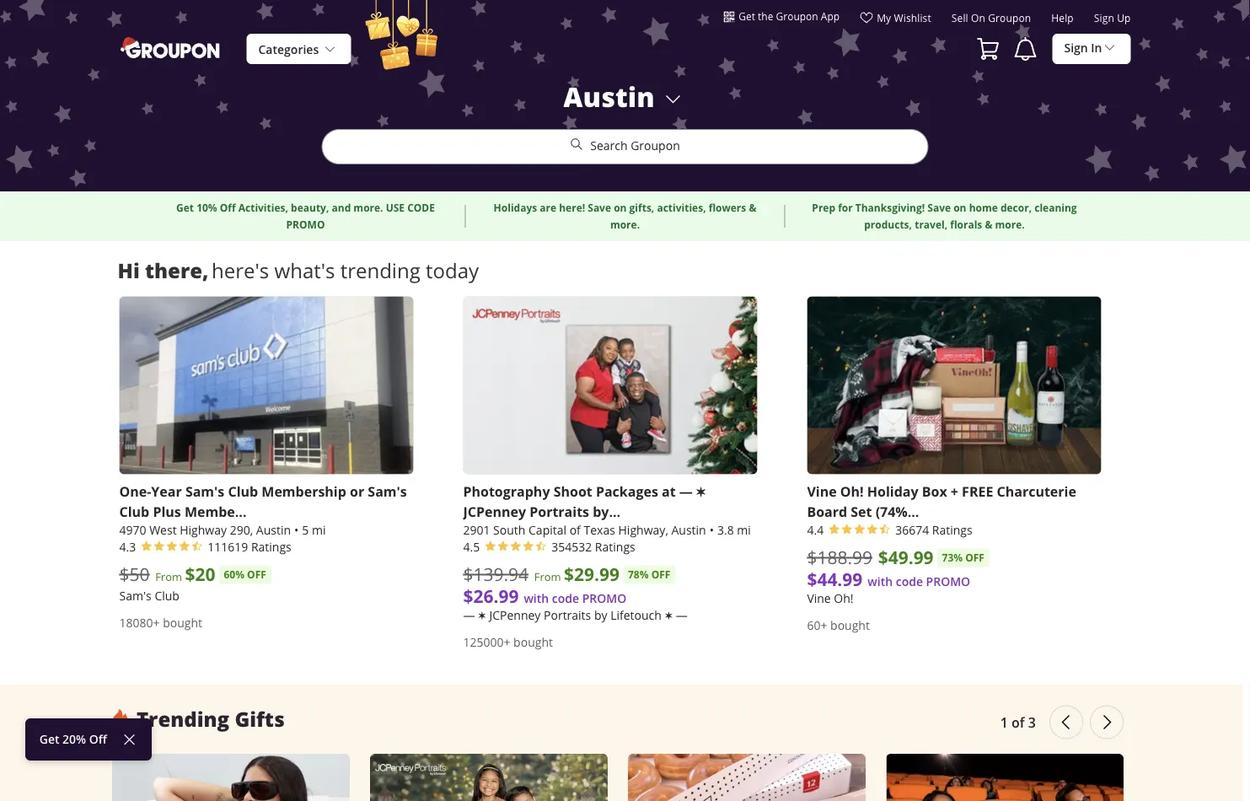 Task type: locate. For each thing, give the bounding box(es) containing it.
2 from from the left
[[535, 570, 561, 584]]

2 save from the left
[[928, 201, 951, 215]]

save right 'here!'
[[588, 201, 612, 215]]

use
[[386, 201, 405, 215]]

sam's up membe...
[[185, 482, 225, 500]]

groupon inside search field
[[631, 138, 680, 154]]

with
[[868, 573, 893, 589], [524, 590, 549, 606]]

0 horizontal spatial code
[[552, 590, 579, 606]]

$20
[[185, 562, 215, 586]]

off
[[220, 201, 236, 215], [89, 732, 107, 747]]

jcpenney down photography
[[463, 502, 526, 521]]

austin up search
[[564, 78, 655, 115]]

off right 10%
[[220, 201, 236, 215]]

lifetouch
[[611, 607, 662, 623]]

& down "home"
[[985, 218, 993, 232]]

0 horizontal spatial from
[[155, 570, 182, 584]]

get left 20%
[[39, 732, 59, 747]]

0 vertical spatial code
[[896, 573, 924, 589]]

get left the
[[739, 9, 756, 23]]

0 horizontal spatial more.
[[354, 201, 383, 215]]

0 horizontal spatial sign
[[1065, 40, 1089, 56]]

trending gifts
[[137, 705, 285, 732]]

membe...
[[185, 502, 247, 521]]

1 horizontal spatial off
[[652, 567, 671, 582]]

1 vertical spatial vine
[[808, 590, 831, 606]]

—
[[680, 482, 693, 500], [463, 607, 475, 623], [676, 607, 688, 623]]

off inside $188.99 $49.99 73% off $44.99 with code promo vine oh!
[[966, 551, 985, 565]]

code down $49.99
[[896, 573, 924, 589]]

on for holidays are here! save on gifts, activities, flowers & more.
[[614, 201, 627, 215]]

thanksgiving!
[[856, 201, 925, 215]]

1 horizontal spatial on
[[954, 201, 967, 215]]

1 vertical spatial club
[[119, 502, 149, 521]]

2 vine from the top
[[808, 590, 831, 606]]

2 horizontal spatial ✶
[[697, 482, 706, 500]]

1 vertical spatial jcpenney
[[490, 607, 541, 623]]

1 horizontal spatial sign
[[1095, 11, 1115, 25]]

✶
[[697, 482, 706, 500], [478, 607, 487, 623], [665, 607, 673, 623]]

(74%...
[[876, 502, 920, 521]]

portraits inside the photography shoot packages at — ✶ jcpenney portraits by... 2901 south capital of texas highway, austin • 3.8 mi
[[530, 502, 590, 521]]

111619
[[208, 539, 248, 554]]

save inside prep for thanksgiving! save on home decor, cleaning products, travel, florals & more.
[[928, 201, 951, 215]]

0 vertical spatial &
[[749, 201, 757, 215]]

from inside from $20
[[155, 570, 182, 584]]

1 horizontal spatial ✶
[[665, 607, 673, 623]]

1 vertical spatial &
[[985, 218, 993, 232]]

0 vertical spatial sign
[[1095, 11, 1115, 25]]

off inside get 10% off activities, beauty, and more. use code promo
[[220, 201, 236, 215]]

ratings up 73%
[[933, 522, 973, 538]]

of left the 3 at bottom
[[1012, 713, 1025, 732]]

ratings for $50
[[251, 539, 292, 554]]

jcpenney up 125000+ bought
[[490, 607, 541, 623]]

0 horizontal spatial on
[[614, 201, 627, 215]]

mi right 3.8
[[737, 522, 751, 538]]

✶ up the 125000+
[[478, 607, 487, 623]]

0 horizontal spatial groupon
[[631, 138, 680, 154]]

60+
[[808, 617, 828, 633]]

save for travel,
[[928, 201, 951, 215]]

vine
[[808, 482, 837, 500], [808, 590, 831, 606]]

groupon for on
[[989, 11, 1032, 25]]

of up 354532
[[570, 522, 581, 538]]

4.3
[[119, 539, 136, 554]]

1 horizontal spatial mi
[[737, 522, 751, 538]]

oh! inside vine oh! holiday box + free charcuterie board set (74%...
[[841, 482, 864, 500]]

hi
[[118, 256, 140, 284]]

today
[[426, 257, 479, 284]]

here's
[[212, 257, 269, 284]]

get for get 20% off
[[39, 732, 59, 747]]

get inside get 10% off activities, beauty, and more. use code promo
[[176, 201, 194, 215]]

2 horizontal spatial more.
[[996, 218, 1025, 232]]

0 horizontal spatial bought
[[163, 615, 202, 630]]

oh! up 60+ bought
[[834, 590, 854, 606]]

+
[[951, 482, 959, 500]]

promo down beauty, in the left of the page
[[286, 218, 325, 232]]

18080+
[[119, 615, 160, 630]]

0 horizontal spatial ✶
[[478, 607, 487, 623]]

get left 10%
[[176, 201, 194, 215]]

austin left 3.8
[[672, 522, 707, 538]]

on up florals
[[954, 201, 967, 215]]

• inside one-year sam's club membership or sam's club plus membe... 4970 west highway 290, austin • 5 mi
[[294, 522, 299, 538]]

on inside prep for thanksgiving! save on home decor, cleaning products, travel, florals & more.
[[954, 201, 967, 215]]

or
[[350, 482, 365, 500]]

on left gifts,
[[614, 201, 627, 215]]

2 horizontal spatial groupon
[[989, 11, 1032, 25]]

gifts
[[235, 705, 285, 732]]

get for get 10% off activities, beauty, and more. use code promo
[[176, 201, 194, 215]]

sam's right or
[[368, 482, 407, 500]]

off right the 78%
[[652, 567, 671, 582]]

more. down decor,
[[996, 218, 1025, 232]]

portraits up capital on the left of the page
[[530, 502, 590, 521]]

1 horizontal spatial of
[[1012, 713, 1025, 732]]

5
[[302, 522, 309, 538]]

more. inside get 10% off activities, beauty, and more. use code promo
[[354, 201, 383, 215]]

bought right the 125000+
[[514, 634, 553, 650]]

get for get the groupon app
[[739, 9, 756, 23]]

in
[[1092, 40, 1103, 56]]

0 vertical spatial of
[[570, 522, 581, 538]]

packages
[[596, 482, 659, 500]]

78%
[[628, 567, 649, 582]]

2 horizontal spatial off
[[966, 551, 985, 565]]

&
[[749, 201, 757, 215], [985, 218, 993, 232]]

0 vertical spatial portraits
[[530, 502, 590, 521]]

groupon up "notifications inbox" icon at top right
[[989, 11, 1032, 25]]

save inside holidays are here! save on gifts, activities, flowers & more.
[[588, 201, 612, 215]]

1 horizontal spatial get
[[176, 201, 194, 215]]

$49.99
[[879, 545, 934, 570]]

ratings down 290,
[[251, 539, 292, 554]]

club up 4970
[[119, 502, 149, 521]]

more. down gifts,
[[611, 218, 640, 232]]

austin
[[564, 78, 655, 115], [256, 522, 291, 538], [672, 522, 707, 538]]

0 horizontal spatial ratings
[[251, 539, 292, 554]]

2 horizontal spatial bought
[[831, 617, 870, 633]]

1 horizontal spatial off
[[220, 201, 236, 215]]

sign inside button
[[1065, 40, 1089, 56]]

1 horizontal spatial •
[[710, 522, 714, 538]]

oh!
[[841, 482, 864, 500], [834, 590, 854, 606]]

• left 3.8
[[710, 522, 714, 538]]

Search Groupon search field
[[322, 129, 929, 164]]

73%
[[943, 551, 963, 565]]

of inside the photography shoot packages at — ✶ jcpenney portraits by... 2901 south capital of texas highway, austin • 3.8 mi
[[570, 522, 581, 538]]

my wishlist link
[[860, 11, 932, 31]]

0 vertical spatial jcpenney
[[463, 502, 526, 521]]

jcpenney
[[463, 502, 526, 521], [490, 607, 541, 623]]

• left the 5
[[294, 522, 299, 538]]

2 horizontal spatial promo
[[927, 573, 971, 589]]

search
[[591, 138, 628, 154]]

promo up by at the left of page
[[583, 590, 627, 606]]

vine inside $188.99 $49.99 73% off $44.99 with code promo vine oh!
[[808, 590, 831, 606]]

354532 ratings
[[552, 539, 636, 554]]

sam's down $50
[[119, 588, 152, 603]]

0 horizontal spatial get
[[39, 732, 59, 747]]

club up 18080+ bought
[[155, 588, 180, 603]]

1 horizontal spatial from
[[535, 570, 561, 584]]

from up sam's club
[[155, 570, 182, 584]]

1 horizontal spatial promo
[[583, 590, 627, 606]]

1 vertical spatial code
[[552, 590, 579, 606]]

✶ right lifetouch at the bottom of the page
[[665, 607, 673, 623]]

1 vertical spatial promo
[[927, 573, 971, 589]]

1
[[1001, 713, 1009, 732]]

2 horizontal spatial austin
[[672, 522, 707, 538]]

off right 73%
[[966, 551, 985, 565]]

at
[[662, 482, 676, 500]]

sell
[[952, 11, 969, 25]]

austin up 111619 ratings
[[256, 522, 291, 538]]

code down $29.99
[[552, 590, 579, 606]]

0 vertical spatial off
[[220, 201, 236, 215]]

bought
[[163, 615, 202, 630], [831, 617, 870, 633], [514, 634, 553, 650]]

with right $26.99
[[524, 590, 549, 606]]

on
[[972, 11, 986, 25], [614, 201, 627, 215], [954, 201, 967, 215]]

save
[[588, 201, 612, 215], [928, 201, 951, 215]]

1 vertical spatial portraits
[[544, 607, 591, 623]]

ratings
[[933, 522, 973, 538], [251, 539, 292, 554], [595, 539, 636, 554]]

prep
[[813, 201, 836, 215]]

vine up 60+ in the bottom of the page
[[808, 590, 831, 606]]

0 horizontal spatial promo
[[286, 218, 325, 232]]

products,
[[865, 218, 913, 232]]

groupon inside button
[[776, 9, 819, 23]]

1 horizontal spatial ratings
[[595, 539, 636, 554]]

2 vertical spatial promo
[[583, 590, 627, 606]]

0 vertical spatial vine
[[808, 482, 837, 500]]

vine up board
[[808, 482, 837, 500]]

club up membe...
[[228, 482, 258, 500]]

2 • from the left
[[710, 522, 714, 538]]

austin inside the austin button
[[564, 78, 655, 115]]

home
[[970, 201, 998, 215]]

& right flowers
[[749, 201, 757, 215]]

Search Groupon search field
[[322, 78, 929, 191]]

0 vertical spatial promo
[[286, 218, 325, 232]]

•
[[294, 522, 299, 538], [710, 522, 714, 538]]

on inside holidays are here! save on gifts, activities, flowers & more.
[[614, 201, 627, 215]]

groupon right search
[[631, 138, 680, 154]]

1 vertical spatial get
[[176, 201, 194, 215]]

off for 10%
[[220, 201, 236, 215]]

promo down 73%
[[927, 573, 971, 589]]

1 horizontal spatial with
[[868, 573, 893, 589]]

board
[[808, 502, 848, 521]]

0 horizontal spatial of
[[570, 522, 581, 538]]

there,
[[145, 256, 209, 284]]

1 save from the left
[[588, 201, 612, 215]]

box
[[923, 482, 948, 500]]

1 • from the left
[[294, 522, 299, 538]]

set
[[851, 502, 873, 521]]

0 vertical spatial with
[[868, 573, 893, 589]]

1 horizontal spatial club
[[155, 588, 180, 603]]

0 horizontal spatial &
[[749, 201, 757, 215]]

more. left use
[[354, 201, 383, 215]]

0 horizontal spatial save
[[588, 201, 612, 215]]

off inside $139.94 from $29.99 78% off $26.99 with code promo — ✶ jcpenney portraits by lifetouch ✶ —
[[652, 567, 671, 582]]

off for 20%
[[89, 732, 107, 747]]

off right 20%
[[89, 732, 107, 747]]

1 horizontal spatial &
[[985, 218, 993, 232]]

portraits left by at the left of page
[[544, 607, 591, 623]]

groupon right the
[[776, 9, 819, 23]]

0 horizontal spatial austin
[[256, 522, 291, 538]]

✶ right at
[[697, 482, 706, 500]]

promo
[[286, 218, 325, 232], [927, 573, 971, 589], [583, 590, 627, 606]]

ratings down texas
[[595, 539, 636, 554]]

bought right 60+ in the bottom of the page
[[831, 617, 870, 633]]

& inside prep for thanksgiving! save on home decor, cleaning products, travel, florals & more.
[[985, 218, 993, 232]]

0 horizontal spatial off
[[89, 732, 107, 747]]

1 vertical spatial oh!
[[834, 590, 854, 606]]

more.
[[354, 201, 383, 215], [611, 218, 640, 232], [996, 218, 1025, 232]]

from down 354532
[[535, 570, 561, 584]]

save up travel,
[[928, 201, 951, 215]]

$26.99
[[463, 583, 519, 608]]

get inside button
[[739, 9, 756, 23]]

code
[[896, 573, 924, 589], [552, 590, 579, 606]]

sell on groupon link
[[952, 11, 1032, 31]]

1 horizontal spatial bought
[[514, 634, 553, 650]]

travel,
[[915, 218, 948, 232]]

decor,
[[1001, 201, 1032, 215]]

with inside $139.94 from $29.99 78% off $26.99 with code promo — ✶ jcpenney portraits by lifetouch ✶ —
[[524, 590, 549, 606]]

bought down sam's club
[[163, 615, 202, 630]]

sign left in
[[1065, 40, 1089, 56]]

2 vertical spatial get
[[39, 732, 59, 747]]

1 horizontal spatial more.
[[611, 218, 640, 232]]

promo inside $188.99 $49.99 73% off $44.99 with code promo vine oh!
[[927, 573, 971, 589]]

2 horizontal spatial get
[[739, 9, 756, 23]]

2 horizontal spatial club
[[228, 482, 258, 500]]

0 horizontal spatial with
[[524, 590, 549, 606]]

groupon for the
[[776, 9, 819, 23]]

sign in button
[[1053, 33, 1131, 64]]

sign up link
[[1095, 11, 1131, 31]]

1 horizontal spatial code
[[896, 573, 924, 589]]

save for more.
[[588, 201, 612, 215]]

oh! up set
[[841, 482, 864, 500]]

1 vertical spatial off
[[89, 732, 107, 747]]

from inside $139.94 from $29.99 78% off $26.99 with code promo — ✶ jcpenney portraits by lifetouch ✶ —
[[535, 570, 561, 584]]

sign left up
[[1095, 11, 1115, 25]]

1 horizontal spatial groupon
[[776, 9, 819, 23]]

1 mi from the left
[[312, 522, 326, 538]]

0 vertical spatial get
[[739, 9, 756, 23]]

1 horizontal spatial save
[[928, 201, 951, 215]]

— right at
[[680, 482, 693, 500]]

0 horizontal spatial mi
[[312, 522, 326, 538]]

code inside $139.94 from $29.99 78% off $26.99 with code promo — ✶ jcpenney portraits by lifetouch ✶ —
[[552, 590, 579, 606]]

my
[[877, 11, 892, 24]]

off right 60%
[[247, 567, 266, 582]]

0 vertical spatial oh!
[[841, 482, 864, 500]]

with down $49.99
[[868, 573, 893, 589]]

0 vertical spatial club
[[228, 482, 258, 500]]

on right sell
[[972, 11, 986, 25]]

1 vertical spatial with
[[524, 590, 549, 606]]

ratings for $139.94
[[595, 539, 636, 554]]

activities,
[[657, 201, 706, 215]]

2 mi from the left
[[737, 522, 751, 538]]

sam's
[[185, 482, 225, 500], [368, 482, 407, 500], [119, 588, 152, 603]]

3
[[1029, 713, 1037, 732]]

sign
[[1095, 11, 1115, 25], [1065, 40, 1089, 56]]

promo inside $139.94 from $29.99 78% off $26.99 with code promo — ✶ jcpenney portraits by lifetouch ✶ —
[[583, 590, 627, 606]]

0 horizontal spatial •
[[294, 522, 299, 538]]

1 from from the left
[[155, 570, 182, 584]]

60+ bought
[[808, 617, 870, 633]]

1 vertical spatial sign
[[1065, 40, 1089, 56]]

1 horizontal spatial austin
[[564, 78, 655, 115]]

1 vine from the top
[[808, 482, 837, 500]]

mi right the 5
[[312, 522, 326, 538]]



Task type: vqa. For each thing, say whether or not it's contained in the screenshot.
$25 in $249.99 $25 90% OFF $22.50 with code PROMO Microsoft Office 2021 Professional Plus Product Key - Lifetime for Windows 1PC
no



Task type: describe. For each thing, give the bounding box(es) containing it.
by...
[[593, 502, 621, 521]]

4.5
[[463, 539, 480, 554]]

2 horizontal spatial sam's
[[368, 482, 407, 500]]

2 vertical spatial club
[[155, 588, 180, 603]]

60% off
[[224, 567, 266, 582]]

and
[[332, 201, 351, 215]]

36674 ratings
[[896, 522, 973, 538]]

flowers
[[709, 201, 747, 215]]

trending
[[137, 705, 230, 732]]

sam's club
[[119, 588, 180, 603]]

• inside the photography shoot packages at — ✶ jcpenney portraits by... 2901 south capital of texas highway, austin • 3.8 mi
[[710, 522, 714, 538]]

austin inside the photography shoot packages at — ✶ jcpenney portraits by... 2901 south capital of texas highway, austin • 3.8 mi
[[672, 522, 707, 538]]

2 horizontal spatial on
[[972, 11, 986, 25]]

holidays are here! save on gifts, activities, flowers & more. link
[[486, 199, 765, 233]]

gifts,
[[630, 201, 655, 215]]

$188.99 $49.99 73% off $44.99 with code promo vine oh!
[[808, 545, 985, 606]]

sign for sign up
[[1095, 11, 1115, 25]]

get 20% off
[[39, 732, 107, 747]]

— inside the photography shoot packages at — ✶ jcpenney portraits by... 2901 south capital of texas highway, austin • 3.8 mi
[[680, 482, 693, 500]]

code inside $188.99 $49.99 73% off $44.99 with code promo vine oh!
[[896, 573, 924, 589]]

$188.99
[[808, 546, 873, 569]]

notifications inbox image
[[1012, 35, 1039, 62]]

up
[[1118, 11, 1131, 25]]

vine inside vine oh! holiday box + free charcuterie board set (74%...
[[808, 482, 837, 500]]

portraits inside $139.94 from $29.99 78% off $26.99 with code promo — ✶ jcpenney portraits by lifetouch ✶ —
[[544, 607, 591, 623]]

from $20
[[155, 562, 215, 586]]

20%
[[62, 732, 86, 747]]

more. inside holidays are here! save on gifts, activities, flowers & more.
[[611, 218, 640, 232]]

18080+ bought
[[119, 615, 202, 630]]

shoot
[[554, 482, 593, 500]]

4.4
[[808, 522, 824, 538]]

10%
[[197, 201, 217, 215]]

✶ inside the photography shoot packages at — ✶ jcpenney portraits by... 2901 south capital of texas highway, austin • 3.8 mi
[[697, 482, 706, 500]]

prep for thanksgiving! save on home decor, cleaning products, travel, florals & more.
[[813, 201, 1078, 232]]

more. inside prep for thanksgiving! save on home decor, cleaning products, travel, florals & more.
[[996, 218, 1025, 232]]

capital
[[529, 522, 567, 538]]

sign up
[[1095, 11, 1131, 25]]

mi inside the photography shoot packages at — ✶ jcpenney portraits by... 2901 south capital of texas highway, austin • 3.8 mi
[[737, 522, 751, 538]]

charcuterie
[[997, 482, 1077, 500]]

photography
[[463, 482, 550, 500]]

0 horizontal spatial off
[[247, 567, 266, 582]]

categories
[[259, 42, 319, 57]]

— up the 125000+
[[463, 607, 475, 623]]

60%
[[224, 567, 245, 582]]

sign for sign in
[[1065, 40, 1089, 56]]

2 horizontal spatial ratings
[[933, 522, 973, 538]]

one-year sam's club membership or sam's club plus membe... 4970 west highway 290, austin • 5 mi
[[119, 482, 407, 538]]

4970
[[119, 522, 146, 538]]

app
[[821, 9, 840, 23]]

sell on groupon
[[952, 11, 1032, 25]]

bought for $44.99
[[831, 617, 870, 633]]

& inside holidays are here! save on gifts, activities, flowers & more.
[[749, 201, 757, 215]]

trending
[[340, 257, 421, 284]]

$139.94
[[463, 562, 529, 586]]

— right lifetouch at the bottom of the page
[[676, 607, 688, 623]]

search groupon
[[591, 138, 680, 154]]

code
[[408, 201, 435, 215]]

one-
[[119, 482, 151, 500]]

$50
[[119, 562, 150, 586]]

1 horizontal spatial sam's
[[185, 482, 225, 500]]

sign in
[[1065, 40, 1103, 56]]

jcpenney inside $139.94 from $29.99 78% off $26.99 with code promo — ✶ jcpenney portraits by lifetouch ✶ —
[[490, 607, 541, 623]]

what's
[[275, 257, 335, 284]]

2901
[[463, 522, 490, 538]]

help
[[1052, 11, 1074, 25]]

groupon image
[[119, 36, 223, 59]]

cleaning
[[1035, 201, 1078, 215]]

oh! inside $188.99 $49.99 73% off $44.99 with code promo vine oh!
[[834, 590, 854, 606]]

on for prep for thanksgiving! save on home decor, cleaning products, travel, florals & more.
[[954, 201, 967, 215]]

get 10% off activities, beauty, and more. use code promo
[[176, 201, 435, 232]]

290,
[[230, 522, 253, 538]]

3.8
[[718, 522, 734, 538]]

holiday
[[868, 482, 919, 500]]

36674
[[896, 522, 930, 538]]

111619 ratings
[[208, 539, 292, 554]]

jcpenney inside the photography shoot packages at — ✶ jcpenney portraits by... 2901 south capital of texas highway, austin • 3.8 mi
[[463, 502, 526, 521]]

here!
[[559, 201, 585, 215]]

get the groupon app button
[[724, 8, 840, 24]]

south
[[494, 522, 526, 538]]

year
[[151, 482, 182, 500]]

125000+
[[463, 634, 511, 650]]

plus
[[153, 502, 181, 521]]

help link
[[1052, 11, 1074, 31]]

hi there, here's what's trending today
[[118, 256, 479, 284]]

mi inside one-year sam's club membership or sam's club plus membe... 4970 west highway 290, austin • 5 mi
[[312, 522, 326, 538]]

highway
[[180, 522, 227, 538]]

wishlist
[[894, 11, 932, 24]]

0 horizontal spatial sam's
[[119, 588, 152, 603]]

get the groupon app
[[739, 9, 840, 23]]

1 vertical spatial of
[[1012, 713, 1025, 732]]

vine oh! holiday box + free charcuterie board set (74%...
[[808, 482, 1077, 521]]

$44.99
[[808, 567, 863, 591]]

354532
[[552, 539, 592, 554]]

florals
[[951, 218, 983, 232]]

beauty,
[[291, 201, 329, 215]]

photography shoot packages at — ✶ jcpenney portraits by... 2901 south capital of texas highway, austin • 3.8 mi
[[463, 482, 751, 538]]

1 of 3
[[1001, 713, 1037, 732]]

125000+ bought
[[463, 634, 553, 650]]

0 horizontal spatial club
[[119, 502, 149, 521]]

holidays
[[494, 201, 537, 215]]

$29.99
[[564, 562, 620, 586]]

highway,
[[619, 522, 669, 538]]

by
[[595, 607, 608, 623]]

austin inside one-year sam's club membership or sam's club plus membe... 4970 west highway 290, austin • 5 mi
[[256, 522, 291, 538]]

membership
[[262, 482, 347, 500]]

promo inside get 10% off activities, beauty, and more. use code promo
[[286, 218, 325, 232]]

$139.94 from $29.99 78% off $26.99 with code promo — ✶ jcpenney portraits by lifetouch ✶ —
[[463, 562, 688, 623]]

with inside $188.99 $49.99 73% off $44.99 with code promo vine oh!
[[868, 573, 893, 589]]

bought for off
[[514, 634, 553, 650]]



